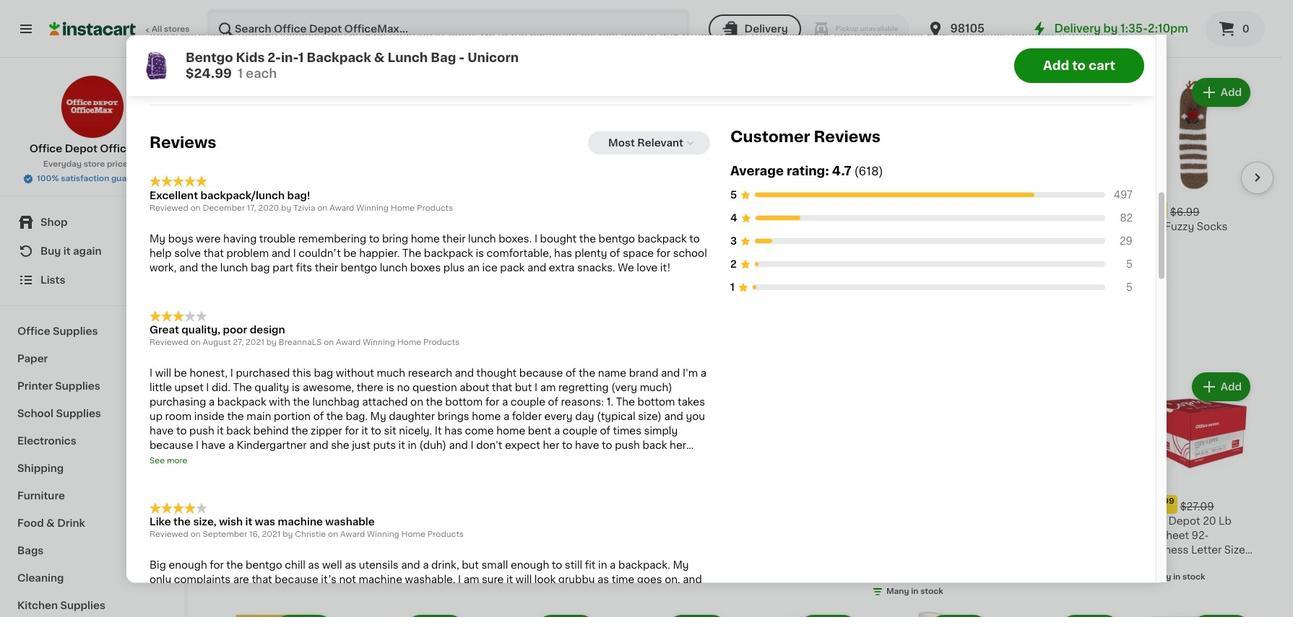 Task type: vqa. For each thing, say whether or not it's contained in the screenshot.
Oatmilk Pot
no



Task type: locate. For each thing, give the bounding box(es) containing it.
are up policy on the top right of page
[[703, 42, 719, 52]]

it right "sure"
[[506, 576, 513, 586]]

item carousel region
[[217, 0, 1253, 12], [217, 70, 1274, 301]]

delivery for delivery
[[744, 24, 788, 34]]

1 vertical spatial that
[[252, 576, 272, 586]]

your
[[926, 28, 949, 38], [495, 42, 518, 52]]

None search field
[[207, 9, 690, 49]]

more inside items purchased through instacart can only be returned in-store. go to the customer service desk at any office depot officemax retail store and present your transaction barcode, if available, or instacart receipt, if not. your barcode or receipt will be accessible in your order history page. most purchases are eligible for exchange or refund within 14 days. office depot officemax may ask you to show a government-issued photo id. for more details, see office depot officemax's full in-store return policy for details:
[[392, 57, 418, 67]]

2 horizontal spatial my
[[673, 561, 689, 571]]

0 vertical spatial instacart
[[280, 28, 325, 38]]

add button for accessory innovations kids' super mario licensed backpack set
[[669, 80, 725, 106]]

kids' right 3
[[741, 236, 766, 246]]

kids' inside accessory innovations kids' super mario licensed backpack set 1 each
[[610, 236, 635, 246]]

backpack inside "accessory innovations minnie mouse 5-piece kids' licensed backpack set"
[[479, 265, 529, 275]]

office inside office depot brand by greenmade professional storage tote with handles & snap lid - black & yellow - 27 gallon, 30- 1/10" x 20-1/4" x 14-3/4"
[[610, 516, 642, 526]]

1 enough from the left
[[169, 561, 207, 571]]

add button for executive carrying case briefcase - black
[[1062, 80, 1118, 106]]

1 inside xmas fuzzy socks 1 each
[[1134, 235, 1137, 243]]

more
[[392, 57, 418, 67], [167, 458, 187, 466]]

innovations inside accessory innovations kids' paw patrol licensed backpack set 1 each
[[797, 222, 856, 232]]

depot inside "office depot 20 lb 500-sheet 92- brightness letter size copy & print paper reams - white"
[[1168, 516, 1200, 526]]

14 inside items purchased through instacart can only be returned in-store. go to the customer service desk at any office depot officemax retail store and present your transaction barcode, if available, or instacart receipt, if not. your barcode or receipt will be accessible in your order history page. most purchases are eligible for exchange or refund within 14 days. office depot officemax may ask you to show a government-issued photo id. for more details, see office depot officemax's full in-store return policy for details:
[[911, 42, 922, 52]]

backpack.
[[618, 561, 670, 571]]

excellent backpack/lunch bag! reviewed on december 17, 2020 by tzivia on award winning home products
[[150, 191, 453, 212]]

1 horizontal spatial will
[[516, 576, 532, 586]]

washable
[[325, 518, 375, 528]]

black inside office depot brand by greenmade professional storage tote with handles & snap lid - black & yellow - 27 gallon, 30- 1/10" x 20-1/4" x 14-3/4"
[[663, 574, 691, 584]]

cleaned
[[604, 604, 645, 615]]

1 accessory from the left
[[479, 222, 533, 232]]

99 right 119
[[1037, 203, 1048, 211]]

$
[[220, 203, 225, 211], [351, 203, 356, 211], [744, 203, 749, 211], [875, 203, 880, 211], [1006, 203, 1011, 211]]

pack
[[500, 263, 525, 273]]

ct for 5 ct
[[224, 559, 232, 567]]

it inside like the size, wish it was machine washable reviewed on september 16, 2021 by christie on award winning home products
[[245, 518, 252, 528]]

backpack up plus
[[424, 249, 473, 259]]

service type group
[[708, 14, 910, 43]]

lunch inside bentgo kids 2-in-1 backpack & lunch bag - unicorn $24.99 1 each
[[387, 51, 428, 63]]

licensed for accessory innovations kids' super mario licensed backpack set
[[610, 250, 656, 261]]

rfid up happier.
[[378, 236, 403, 246]]

2 samsonite from the left
[[872, 222, 926, 232]]

supplies inside printer supplies link
[[55, 381, 100, 392]]

depot inside office depot brand by greenmade professional storage tote with handles & snap lid - black & yellow - 27 gallon, 30- 1/10" x 20-1/4" x 14-3/4"
[[644, 516, 676, 526]]

1 horizontal spatial bag
[[431, 51, 456, 63]]

black up cover in the left top of the page
[[348, 236, 376, 246]]

page 1 of 18 group
[[217, 0, 1253, 12]]

officemax up details:
[[750, 28, 804, 38]]

returned
[[389, 28, 433, 38]]

for up complaints
[[210, 561, 224, 571]]

& inside bentgo kids 2-in-1 backpack & lunch bag - unicorn $24.99 1 each
[[374, 51, 385, 63]]

backpack up problem at the left
[[217, 236, 266, 246]]

great
[[150, 325, 179, 335]]

the up order
[[511, 28, 527, 38]]

set inside accessory innovations kids' paw patrol licensed backpack set 1 each
[[842, 250, 859, 261]]

0 horizontal spatial small
[[238, 590, 264, 600]]

licensed
[[506, 250, 553, 261], [610, 250, 656, 261], [741, 250, 787, 261]]

bentgo up of
[[599, 234, 635, 244]]

1 innovations from the left
[[535, 222, 594, 232]]

black
[[348, 236, 376, 246], [1089, 236, 1117, 246], [307, 531, 335, 541], [663, 574, 691, 584]]

as left "well"
[[308, 561, 320, 571]]

that down "were"
[[203, 249, 224, 259]]

the
[[511, 28, 527, 38], [579, 234, 596, 244], [201, 263, 218, 273], [173, 518, 191, 528], [226, 561, 243, 571], [355, 590, 371, 600], [409, 604, 425, 615]]

satisfaction
[[61, 175, 109, 183]]

1 horizontal spatial set
[[711, 250, 728, 261]]

innovations for patrol
[[797, 222, 856, 232]]

supplies down cleaning link
[[60, 601, 105, 611]]

reviews up 4.7
[[814, 130, 881, 145]]

- inside bentgo kids 2-in-1 backpack & lunch bag - unicorn
[[217, 250, 221, 261]]

see more button
[[150, 456, 187, 468]]

bentgo inside bentgo kids 2-in-1 backpack & lunch bag - unicorn $24.99 1 each
[[186, 51, 233, 63]]

add for 8 ct
[[566, 382, 587, 393]]

be inside my boys were having trouble remembering to bring home their lunch boxes. i bought the bentgo backpack to help solve that problem and i couldn't be happier. the backpack is comfortable, has plenty of space for school work, and the lunch bag part fits their bentgo lunch boxes plus an ice pack and extra snacks. we love it!
[[343, 249, 357, 259]]

0 horizontal spatial samsonite
[[348, 222, 402, 232]]

1 vertical spatial are
[[233, 576, 249, 586]]

$19.99 original price: $39.99 element for patrol
[[741, 201, 860, 219]]

greenmade
[[610, 531, 670, 541]]

1 horizontal spatial small
[[481, 561, 508, 571]]

add button for 22 yds
[[407, 374, 463, 400]]

licensed up we
[[610, 250, 656, 261]]

in- up accessible
[[435, 28, 449, 38]]

each down government-
[[246, 67, 277, 79]]

2 $ from the left
[[351, 203, 356, 211]]

complaints
[[174, 576, 231, 586]]

2 vertical spatial officemax
[[100, 144, 155, 154]]

bentgo inside bentgo kids 2-in-1 backpack & lunch bag - unicorn
[[217, 222, 254, 232]]

1 horizontal spatial with
[[635, 560, 658, 570]]

1 vertical spatial more
[[167, 458, 187, 466]]

& up issued
[[283, 36, 296, 51]]

accessory up boxes.
[[479, 222, 533, 232]]

1 horizontal spatial if
[[1059, 28, 1066, 38]]

stock inside button
[[789, 573, 812, 581]]

$27.09
[[1180, 502, 1214, 512]]

2 vertical spatial store
[[84, 160, 105, 168]]

99 inside $ 119 99 $159.99 executive carrying case briefcase - black
[[1037, 203, 1048, 211]]

black right the point
[[307, 531, 335, 541]]

okay.
[[663, 604, 690, 615]]

each inside accessory innovations kids' super mario licensed backpack set 1 each
[[615, 264, 635, 272]]

accessible
[[426, 42, 481, 52]]

1 horizontal spatial 2-
[[281, 222, 291, 232]]

3 $ from the left
[[744, 203, 749, 211]]

solve
[[174, 249, 201, 259]]

by inside delivery by 1:35-2:10pm link
[[1103, 23, 1118, 34]]

by up ask
[[1103, 23, 1118, 34]]

backpack down "accessories"
[[307, 51, 371, 63]]

washable,
[[405, 576, 455, 586]]

4
[[730, 214, 737, 224]]

office depot officemax
[[29, 144, 155, 154]]

cover
[[348, 250, 378, 261]]

your left order
[[495, 42, 518, 52]]

2 vertical spatial bentgo
[[246, 561, 282, 571]]

lunch
[[468, 234, 496, 244], [220, 263, 248, 273], [380, 263, 408, 273]]

lunch for bentgo kids 2-in-1 backpack & lunch bag - unicorn $24.99 1 each
[[387, 51, 428, 63]]

$6.99
[[1170, 207, 1200, 217]]

backpack inside accessory innovations kids' super mario licensed backpack set 1 each
[[659, 250, 709, 261]]

award inside excellent backpack/lunch bag! reviewed on december 17, 2020 by tzivia on award winning home products
[[329, 204, 354, 212]]

1 rfid from the left
[[378, 236, 403, 246]]

2 $19.99 original price: $39.99 element from the left
[[741, 201, 860, 219]]

black down handles
[[663, 574, 691, 584]]

unicorn inside bentgo kids 2-in-1 backpack & lunch bag - unicorn
[[224, 250, 264, 261]]

backpack inside bentgo kids 2-in-1 backpack & lunch bag - unicorn $24.99 1 each
[[307, 51, 371, 63]]

& down brightness
[[1164, 560, 1172, 570]]

shipping link
[[9, 455, 176, 483]]

1 $19.99 original price: $39.99 element from the left
[[610, 201, 729, 219]]

licensed inside accessory innovations kids' super mario licensed backpack set 1 each
[[610, 250, 656, 261]]

1041
[[439, 222, 461, 232]]

$ for 11
[[875, 203, 880, 211]]

samsonite inside samsonite aluminum rfid wallet - gun metal
[[872, 222, 926, 232]]

0 vertical spatial bentgo
[[186, 51, 233, 63]]

$19.99 original price: $39.99 element containing 19
[[741, 201, 860, 219]]

$ inside the $ 19 99
[[744, 203, 749, 211]]

delivery up eligible
[[744, 24, 788, 34]]

kids down apparel
[[236, 51, 265, 63]]

winning inside like the size, wish it was machine washable reviewed on september 16, 2021 by christie on award winning home products
[[367, 532, 399, 539]]

0 vertical spatial backpack
[[638, 234, 687, 244]]

1 horizontal spatial kids'
[[610, 236, 635, 246]]

cleaning link
[[9, 565, 176, 592]]

0 horizontal spatial with
[[375, 545, 398, 555]]

but
[[462, 561, 479, 571]]

1 vertical spatial officemax
[[1024, 42, 1077, 52]]

cm_sp=footerlinks-
[[150, 71, 255, 81]]

0 vertical spatial 2-
[[268, 51, 281, 63]]

2- for bentgo kids 2-in-1 backpack & lunch bag - unicorn $24.99 1 each
[[268, 51, 281, 63]]

instacart down items
[[150, 42, 195, 52]]

or down retail
[[830, 42, 840, 52]]

award up remembering
[[329, 204, 354, 212]]

bag for bentgo kids 2-in-1 backpack & lunch bag - unicorn
[[314, 236, 334, 246]]

like
[[150, 518, 171, 528]]

2 horizontal spatial store
[[834, 28, 860, 38]]

2 item carousel region from the top
[[217, 70, 1274, 301]]

within
[[878, 42, 909, 52]]

are up 'once,'
[[179, 590, 195, 600]]

enough up 'look'
[[511, 561, 549, 571]]

officemax
[[750, 28, 804, 38], [1024, 42, 1077, 52], [100, 144, 155, 154]]

1 horizontal spatial 24
[[895, 203, 906, 211]]

on down there
[[150, 604, 162, 615]]

each right '2'
[[746, 264, 766, 272]]

my boys were having trouble remembering to bring home their lunch boxes. i bought the bentgo backpack to help solve that problem and i couldn't be happier. the backpack is comfortable, has plenty of space for school work, and the lunch bag part fits their bentgo lunch boxes plus an ice pack and extra snacks. we love it!
[[150, 234, 707, 273]]

2 vertical spatial be
[[343, 249, 357, 259]]

2- for bentgo kids 2-in-1 backpack & lunch bag - unicorn
[[281, 222, 291, 232]]

accessory for paw
[[741, 222, 795, 232]]

100% satisfaction guarantee
[[37, 175, 153, 183]]

0 horizontal spatial shipping
[[17, 464, 64, 474]]

200 ct
[[1003, 573, 1029, 581]]

0 horizontal spatial more
[[167, 458, 187, 466]]

accessory inside "accessory innovations minnie mouse 5-piece kids' licensed backpack set"
[[479, 222, 533, 232]]

0 vertical spatial kids
[[236, 51, 265, 63]]

lists link
[[9, 266, 176, 295]]

1 horizontal spatial that
[[252, 576, 272, 586]]

0 vertical spatial all
[[152, 25, 162, 33]]

1 vertical spatial bentgo
[[217, 222, 254, 232]]

- left 27
[[645, 589, 649, 599]]

99 right 23
[[1163, 498, 1174, 505]]

products inside excellent backpack/lunch bag! reviewed on december 17, 2020 by tzivia on award winning home products
[[417, 204, 453, 212]]

https://www.officedepot.com/cm/help/returns? cm_sp=footerlinks-_-customerservice-_-refundsexchanges
[[150, 57, 1046, 81]]

if right barcode,
[[1059, 28, 1066, 38]]

unicorn down go on the top left of the page
[[467, 51, 519, 63]]

1 licensed from the left
[[506, 250, 553, 261]]

officemax down barcode,
[[1024, 42, 1077, 52]]

1 horizontal spatial 14
[[911, 42, 922, 52]]

has
[[554, 249, 572, 259]]

& up gallon,
[[694, 574, 702, 584]]

on down excellent
[[190, 204, 201, 212]]

boxes.
[[499, 234, 532, 244]]

2021 inside like the size, wish it was machine washable reviewed on september 16, 2021 by christie on award winning home products
[[262, 532, 281, 539]]

2 vertical spatial winning
[[367, 532, 399, 539]]

0 vertical spatial was
[[255, 518, 275, 528]]

1 vertical spatial item carousel region
[[217, 70, 1274, 301]]

1 horizontal spatial lunch
[[387, 51, 428, 63]]

0 vertical spatial machine
[[278, 518, 323, 528]]

accessory up the super
[[610, 222, 664, 232]]

and up refund
[[863, 28, 882, 38]]

supplies for printer supplies
[[55, 381, 100, 392]]

set left metal
[[842, 250, 859, 261]]

$19.99 original price: $39.99 element
[[610, 201, 729, 219], [741, 201, 860, 219]]

get
[[636, 590, 653, 600]]

backpack down comfortable,
[[479, 265, 529, 275]]

0 horizontal spatial be
[[343, 249, 357, 259]]

0 horizontal spatial set
[[531, 265, 548, 275]]

0 vertical spatial products
[[417, 204, 453, 212]]

small up however, at the left of page
[[238, 590, 264, 600]]

kids for bentgo kids 2-in-1 backpack & lunch bag - unicorn $24.99 1 each
[[236, 51, 265, 63]]

space
[[623, 249, 654, 259]]

it up 16,
[[245, 518, 252, 528]]

innovations inside accessory innovations kids' super mario licensed backpack set 1 each
[[666, 222, 725, 232]]

0 vertical spatial most
[[619, 42, 645, 52]]

2021
[[246, 339, 264, 347], [262, 532, 281, 539]]

accessory inside accessory innovations kids' super mario licensed backpack set 1 each
[[610, 222, 664, 232]]

add button for xmas fuzzy socks
[[1193, 80, 1249, 106]]

2 reviewed from the top
[[150, 339, 188, 347]]

kids inside bentgo kids 2-in-1 backpack & lunch bag - unicorn
[[256, 222, 279, 232]]

200 ct button
[[1003, 370, 1122, 584]]

2 horizontal spatial accessory
[[741, 222, 795, 232]]

samsonite for 14
[[348, 222, 402, 232]]

0 vertical spatial reviewed
[[150, 204, 188, 212]]

machine down utensils
[[359, 576, 402, 586]]

able
[[302, 604, 324, 615]]

0 vertical spatial winning
[[356, 204, 389, 212]]

samsonite
[[348, 222, 402, 232], [872, 222, 926, 232]]

2- inside bentgo kids 2-in-1 backpack & lunch bag - unicorn $24.99 1 each
[[268, 51, 281, 63]]

3 reviewed from the top
[[150, 532, 188, 539]]

$ left 71
[[351, 203, 356, 211]]

kids' up ice
[[479, 250, 504, 261]]

1 _- from the left
[[255, 71, 264, 81]]

8 ct
[[479, 573, 495, 581]]

gallon,
[[666, 589, 701, 599]]

0 horizontal spatial bag
[[314, 236, 334, 246]]

24 right 11
[[895, 203, 906, 211]]

reviews
[[814, 130, 881, 145], [150, 136, 216, 151]]

rfid up metal
[[872, 236, 897, 246]]

in inside items purchased through instacart can only be returned in-store. go to the customer service desk at any office depot officemax retail store and present your transaction barcode, if available, or instacart receipt, if not. your barcode or receipt will be accessible in your order history page. most purchases are eligible for exchange or refund within 14 days. office depot officemax may ask you to show a government-issued photo id. for more details, see office depot officemax's full in-store return policy for details:
[[483, 42, 492, 52]]

i
[[534, 234, 537, 244], [293, 249, 296, 259], [458, 576, 461, 586], [274, 604, 277, 615]]

1 horizontal spatial x
[[684, 603, 690, 613]]

award inside "great quality, poor design reviewed on august 27, 2021 by breannals on award winning home products"
[[336, 339, 361, 347]]

1 vertical spatial winning
[[363, 339, 395, 347]]

bag
[[251, 263, 270, 273]]

sharpie permanent marker fine point black
[[217, 516, 335, 541]]

problem
[[226, 249, 269, 259]]

1 each
[[479, 264, 504, 272]]

school
[[673, 249, 707, 259]]

4 $ from the left
[[875, 203, 880, 211]]

0 vertical spatial their
[[442, 234, 466, 244]]

store
[[834, 28, 860, 38], [645, 57, 672, 67], [84, 160, 105, 168]]

5 $ from the left
[[1006, 203, 1011, 211]]

1 vertical spatial bag
[[314, 236, 334, 246]]

add for 1 each
[[566, 88, 587, 98]]

kids' for super
[[610, 236, 635, 246]]

$ inside $ 24 99
[[220, 203, 225, 211]]

1 vertical spatial will
[[516, 576, 532, 586]]

and down solve
[[179, 263, 198, 273]]

0 vertical spatial my
[[150, 234, 166, 244]]

am
[[464, 576, 479, 586]]

supplies inside the kitchen supplies link
[[60, 601, 105, 611]]

0 horizontal spatial 2-
[[268, 51, 281, 63]]

1 vertical spatial machine
[[359, 576, 402, 586]]

see
[[150, 458, 165, 466]]

1 vertical spatial 2-
[[281, 222, 291, 232]]

depot down order
[[515, 57, 547, 67]]

help
[[150, 249, 172, 259]]

samsonite for 11
[[872, 222, 926, 232]]

2 vertical spatial only
[[495, 590, 517, 600]]

kids for bentgo kids 2-in-1 backpack & lunch bag - unicorn
[[256, 222, 279, 232]]

it inside buy it again link
[[63, 246, 71, 256]]

$24.99 original price: $49.99 element
[[217, 201, 336, 219]]

1 $ from the left
[[220, 203, 225, 211]]

licensed down mouse
[[506, 250, 553, 261]]

https://www.officedepot.com/cm/help/returns?
[[797, 57, 1046, 67]]

x down get
[[637, 603, 642, 613]]

bag up couldn't
[[314, 236, 334, 246]]

accessory for mouse
[[479, 222, 533, 232]]

1 horizontal spatial officemax
[[750, 28, 804, 38]]

add for executive carrying case briefcase - black
[[1090, 88, 1111, 98]]

0 vertical spatial unicorn
[[467, 51, 519, 63]]

spray
[[340, 604, 368, 615]]

0 vertical spatial are
[[703, 42, 719, 52]]

licensed inside "accessory innovations minnie mouse 5-piece kids' licensed backpack set"
[[506, 250, 553, 261]]

0 horizontal spatial my
[[150, 234, 166, 244]]

add for 5 ct
[[304, 382, 325, 393]]

82
[[1120, 214, 1133, 224]]

delivery for delivery by 1:35-2:10pm
[[1054, 23, 1101, 34]]

guacamole
[[656, 590, 712, 600]]

2 horizontal spatial licensed
[[741, 250, 787, 261]]

kids inside bentgo kids 2-in-1 backpack & lunch bag - unicorn $24.99 1 each
[[236, 51, 265, 63]]

products
[[417, 204, 453, 212], [423, 339, 460, 347], [428, 532, 464, 539]]

december
[[203, 204, 245, 212]]

2 vertical spatial award
[[340, 532, 365, 539]]

add for accessory innovations kids' paw patrol licensed backpack set
[[828, 88, 849, 98]]

black inside sharpie permanent marker fine point black
[[307, 531, 335, 541]]

will inside big enough for the bentgo chill as well as utensils and a drink, but small enough to still fit in a backpack. my only complaints are that because it's not machine washable, i am sure it will look grubby as time goes on, and there are already small holes/indents on the silver, inside lining after only a few uses. my son did get guacamole on it once, however, and i was able to spray it off in the sink it air dry, and it seems to have cleaned up okay.
[[516, 576, 532, 586]]

in- down the tzivia
[[291, 222, 305, 232]]

3 innovations from the left
[[797, 222, 856, 232]]

lining
[[438, 590, 465, 600]]

$11.24 original price: $14.99 element
[[872, 201, 991, 219]]

lunch down happier.
[[380, 263, 408, 273]]

1 vertical spatial award
[[336, 339, 361, 347]]

1 horizontal spatial enough
[[511, 561, 549, 571]]

depot down transaction
[[989, 42, 1021, 52]]

bag inside bentgo kids 2-in-1 backpack & lunch bag - unicorn $24.99 1 each
[[431, 51, 456, 63]]

point
[[278, 531, 305, 541]]

ct inside "button"
[[1021, 573, 1029, 581]]

up
[[648, 604, 661, 615]]

0 vertical spatial store
[[834, 28, 860, 38]]

2 rfid from the left
[[872, 236, 897, 246]]

machine inside big enough for the bentgo chill as well as utensils and a drink, but small enough to still fit in a backpack. my only complaints are that because it's not machine washable, i am sure it will look grubby as time goes on, and there are already small holes/indents on the silver, inside lining after only a few uses. my son did get guacamole on it once, however, and i was able to spray it off in the sink it air dry, and it seems to have cleaned up okay.
[[359, 576, 402, 586]]

91829-
[[404, 222, 439, 232]]

- inside $ 119 99 $159.99 executive carrying case briefcase - black
[[1082, 236, 1087, 246]]

with up utensils
[[375, 545, 398, 555]]

backpack down mario
[[659, 250, 709, 261]]

$ for 24
[[220, 203, 225, 211]]

_- down government-
[[255, 71, 264, 81]]

0 vertical spatial small
[[481, 561, 508, 571]]

1 reviewed from the top
[[150, 204, 188, 212]]

1 vertical spatial most
[[608, 138, 635, 149]]

0 vertical spatial officemax
[[750, 28, 804, 38]]

or
[[1118, 28, 1129, 38], [340, 42, 351, 52], [830, 42, 840, 52]]

0 horizontal spatial machine
[[278, 518, 323, 528]]

0 horizontal spatial or
[[340, 42, 351, 52]]

1 vertical spatial bentgo
[[341, 263, 377, 273]]

0 vertical spatial more
[[392, 57, 418, 67]]

1 vertical spatial all
[[217, 313, 237, 328]]

print
[[1175, 560, 1199, 570]]

3 licensed from the left
[[741, 250, 787, 261]]

2 enough from the left
[[511, 561, 549, 571]]

most
[[619, 42, 645, 52], [608, 138, 635, 149]]

1 inside accessory innovations kids' super mario licensed backpack set 1 each
[[610, 264, 613, 272]]

machine
[[278, 518, 323, 528], [359, 576, 402, 586]]

permanent
[[258, 516, 314, 526]]

breannals
[[279, 339, 322, 347]]

and up part
[[271, 249, 291, 259]]

by right 2020
[[281, 204, 291, 212]]

1 horizontal spatial lunch
[[380, 263, 408, 273]]

2 licensed from the left
[[610, 250, 656, 261]]

the right like
[[173, 518, 191, 528]]

0 vertical spatial if
[[1059, 28, 1066, 38]]

be down returned
[[411, 42, 424, 52]]

0 vertical spatial shipping
[[17, 464, 64, 474]]

bentgo up having
[[217, 222, 254, 232]]

in- down apparel & accessories
[[281, 51, 298, 63]]

1:35-
[[1120, 23, 1148, 34]]

2 innovations from the left
[[666, 222, 725, 232]]

award down 'washable'
[[340, 532, 365, 539]]

0 horizontal spatial kids'
[[479, 250, 504, 261]]

- down print
[[1172, 574, 1176, 584]]

lunch inside bentgo kids 2-in-1 backpack & lunch bag - unicorn
[[280, 236, 311, 246]]

desk
[[621, 28, 645, 38]]

accessory inside accessory innovations kids' paw patrol licensed backpack set 1 each
[[741, 222, 795, 232]]

part
[[273, 263, 293, 273]]

1 vertical spatial backpack
[[424, 249, 473, 259]]

guarantee
[[111, 175, 153, 183]]

reviewed down excellent
[[150, 204, 188, 212]]

0 horizontal spatial _-
[[255, 71, 264, 81]]

the inside items purchased through instacart can only be returned in-store. go to the customer service desk at any office depot officemax retail store and present your transaction barcode, if available, or instacart receipt, if not. your barcode or receipt will be accessible in your order history page. most purchases are eligible for exchange or refund within 14 days. office depot officemax may ask you to show a government-issued photo id. for more details, see office depot officemax's full in-store return policy for details:
[[511, 28, 527, 38]]

0 horizontal spatial backpack
[[424, 249, 473, 259]]

3 accessory from the left
[[741, 222, 795, 232]]

by inside like the size, wish it was machine washable reviewed on september 16, 2021 by christie on award winning home products
[[283, 532, 293, 539]]

all stores link
[[49, 9, 191, 49]]

by down design
[[266, 339, 277, 347]]

may
[[1080, 42, 1102, 52]]

days.
[[925, 42, 952, 52]]

will
[[392, 42, 408, 52], [516, 576, 532, 586]]

samsonite down '$ 14 71'
[[348, 222, 402, 232]]

0 vertical spatial item carousel region
[[217, 0, 1253, 12]]

2 accessory from the left
[[610, 222, 664, 232]]

99 for 119
[[1037, 203, 1048, 211]]

supplies for school supplies
[[56, 409, 101, 419]]

1 horizontal spatial accessory
[[610, 222, 664, 232]]

if
[[1059, 28, 1066, 38], [239, 42, 245, 52]]

licensed inside accessory innovations kids' paw patrol licensed backpack set 1 each
[[741, 250, 787, 261]]

backpack inside bentgo kids 2-in-1 backpack & lunch bag - unicorn
[[217, 236, 266, 246]]

xmas
[[1134, 222, 1162, 232]]

1 samsonite from the left
[[348, 222, 402, 232]]

add for office depot 20 lb 500-sheet 92- brightness letter size copy & print paper reams - white
[[1221, 382, 1242, 393]]

1 horizontal spatial bentgo
[[341, 263, 377, 273]]

add for samsonite aluminum rfid wallet - gun metal
[[959, 88, 980, 98]]

store up 100% satisfaction guarantee button
[[84, 160, 105, 168]]

lunch up couldn't
[[280, 236, 311, 246]]

$ down backpack/lunch
[[220, 203, 225, 211]]

all up august
[[217, 313, 237, 328]]

2 x from the left
[[684, 603, 690, 613]]

all for all stores
[[152, 25, 162, 33]]

add for accessory innovations kids' super mario licensed backpack set
[[697, 88, 718, 98]]

bag for bentgo kids 2-in-1 backpack & lunch bag - unicorn $24.99 1 each
[[431, 51, 456, 63]]

printer supplies
[[17, 381, 100, 392]]

& up part
[[269, 236, 277, 246]]

add for xmas fuzzy socks
[[1221, 88, 1242, 98]]

officemax up prices
[[100, 144, 155, 154]]

as up 'not'
[[345, 561, 356, 571]]

product group containing 24
[[217, 75, 336, 289]]

my up the have
[[578, 590, 594, 600]]

on down 'washable'
[[328, 532, 338, 539]]

was inside like the size, wish it was machine washable reviewed on september 16, 2021 by christie on award winning home products
[[255, 518, 275, 528]]

$19.99 original price: $39.99 element for mario
[[610, 201, 729, 219]]

product group
[[217, 75, 336, 289], [348, 75, 467, 263], [479, 75, 598, 275], [610, 75, 729, 274], [741, 75, 860, 274], [872, 75, 991, 263], [1003, 75, 1122, 260], [1134, 75, 1253, 245], [217, 370, 336, 586], [348, 370, 467, 569], [479, 370, 598, 584], [610, 370, 729, 613], [1134, 370, 1253, 586], [217, 612, 336, 618], [348, 612, 467, 618], [479, 612, 598, 618], [610, 612, 729, 618], [741, 612, 860, 618], [872, 612, 991, 618], [1003, 612, 1122, 618], [1134, 612, 1253, 618]]

1 horizontal spatial rfid
[[872, 236, 897, 246]]

24 down backpack/lunch
[[225, 202, 245, 217]]

sharpie
[[217, 516, 255, 526]]

(618) right bag
[[270, 267, 290, 275]]

bentgo for bentgo kids 2-in-1 backpack & lunch bag - unicorn
[[217, 222, 254, 232]]

exchange
[[777, 42, 827, 52]]

1 vertical spatial shipping
[[375, 531, 420, 541]]

2 horizontal spatial kids'
[[741, 236, 766, 246]]

paper up printer at the left bottom of page
[[17, 354, 48, 364]]

accessory for super
[[610, 222, 664, 232]]

bentgo for bentgo kids 2-in-1 backpack & lunch bag - unicorn $24.99 1 each
[[186, 51, 233, 63]]

1 horizontal spatial be
[[373, 28, 386, 38]]

1 horizontal spatial all
[[217, 313, 237, 328]]

any
[[660, 28, 679, 38]]

delivery button
[[708, 14, 801, 43]]



Task type: describe. For each thing, give the bounding box(es) containing it.
carrying
[[1055, 222, 1099, 232]]

details,
[[421, 57, 457, 67]]

i left am
[[458, 576, 461, 586]]

it left off
[[371, 604, 377, 615]]

0 vertical spatial (618)
[[854, 166, 883, 177]]

add inside button
[[1043, 59, 1069, 71]]

lunch for bentgo kids 2-in-1 backpack & lunch bag - unicorn
[[280, 236, 311, 246]]

home
[[411, 234, 440, 244]]

more inside see more button
[[167, 458, 187, 466]]

$5.24 original price: $6.99 element
[[1134, 201, 1253, 219]]

23
[[1142, 497, 1162, 512]]

paper link
[[9, 345, 176, 373]]

set for accessory innovations kids' super mario licensed backpack set
[[711, 250, 728, 261]]

many in stock button
[[741, 370, 860, 586]]

1 vertical spatial their
[[315, 263, 338, 273]]

i right boxes.
[[534, 234, 537, 244]]

retail
[[806, 28, 831, 38]]

bentgo inside big enough for the bentgo chill as well as utensils and a drink, but small enough to still fit in a backpack. my only complaints are that because it's not machine washable, i am sure it will look grubby as time goes on, and there are already small holes/indents on the silver, inside lining after only a few uses. my son did get guacamole on it once, however, and i was able to spray it off in the sink it air dry, and it seems to have cleaned up okay.
[[246, 561, 282, 571]]

supplies for office supplies
[[53, 327, 98, 337]]

set inside "accessory innovations minnie mouse 5-piece kids' licensed backpack set"
[[531, 265, 548, 275]]

2 horizontal spatial officemax
[[1024, 42, 1077, 52]]

0 horizontal spatial as
[[308, 561, 320, 571]]

and right however, at the left of page
[[253, 604, 272, 615]]

with inside office depot brand by greenmade professional storage tote with handles & snap lid - black & yellow - 27 gallon, 30- 1/10" x 20-1/4" x 14-3/4"
[[635, 560, 658, 570]]

home inside like the size, wish it was machine washable reviewed on september 16, 2021 by christie on award winning home products
[[401, 532, 426, 539]]

to right you
[[171, 57, 182, 67]]

not.
[[248, 42, 268, 52]]

office right the see
[[481, 57, 513, 67]]

buy
[[40, 246, 61, 256]]

1 vertical spatial your
[[495, 42, 518, 52]]

for inside big enough for the bentgo chill as well as utensils and a drink, but small enough to still fit in a backpack. my only complaints are that because it's not machine washable, i am sure it will look grubby as time goes on, and there are already small holes/indents on the silver, inside lining after only a few uses. my son did get guacamole on it once, however, and i was able to spray it off in the sink it air dry, and it seems to have cleaned up okay.
[[210, 561, 224, 571]]

many inside 'many in stock' button
[[755, 573, 778, 581]]

products inside like the size, wish it was machine washable reviewed on september 16, 2021 by christie on award winning home products
[[428, 532, 464, 539]]

1 horizontal spatial their
[[442, 234, 466, 244]]

product group containing 11
[[872, 75, 991, 263]]

after
[[468, 590, 492, 600]]

most inside "most relevant" button
[[608, 138, 635, 149]]

add for bentgo kids 2-in-1 backpack & lunch bag - unicorn
[[304, 88, 325, 98]]

did
[[618, 590, 634, 600]]

add button for samsonite aluminum rfid wallet - gun metal
[[931, 80, 987, 106]]

99 for 19
[[768, 203, 779, 211]]

service
[[581, 28, 618, 38]]

1 vertical spatial only
[[150, 576, 171, 586]]

& inside bentgo kids 2-in-1 backpack & lunch bag - unicorn
[[269, 236, 277, 246]]

1 vertical spatial my
[[673, 561, 689, 571]]

1 inside bentgo kids 2-in-1 backpack & lunch bag - unicorn
[[305, 222, 309, 232]]

plenty
[[575, 249, 607, 259]]

add button for office depot 20 lb 500-sheet 92- brightness letter size copy & print paper reams - white
[[1193, 374, 1249, 400]]

duty
[[348, 531, 373, 541]]

ask
[[1104, 42, 1122, 52]]

september
[[203, 532, 247, 539]]

comfortable,
[[487, 249, 552, 259]]

ice
[[482, 263, 498, 273]]

socks
[[1197, 222, 1228, 232]]

by inside "great quality, poor design reviewed on august 27, 2021 by breannals on award winning home products"
[[266, 339, 277, 347]]

that inside my boys were having trouble remembering to bring home their lunch boxes. i bought the bentgo backpack to help solve that problem and i couldn't be happier. the backpack is comfortable, has plenty of space for school work, and the lunch bag part fits their bentgo lunch boxes plus an ice pack and extra snacks. we love it!
[[203, 249, 224, 259]]

only inside items purchased through instacart can only be returned in-store. go to the customer service desk at any office depot officemax retail store and present your transaction barcode, if available, or instacart receipt, if not. your barcode or receipt will be accessible in your order history page. most purchases are eligible for exchange or refund within 14 days. office depot officemax may ask you to show a government-issued photo id. for more details, see office depot officemax's full in-store return policy for details:
[[349, 28, 371, 38]]

my inside my boys were having trouble remembering to bring home their lunch boxes. i bought the bentgo backpack to help solve that problem and i couldn't be happier. the backpack is comfortable, has plenty of space for school work, and the lunch bag part fits their bentgo lunch boxes plus an ice pack and extra snacks. we love it!
[[150, 234, 166, 244]]

add button for 5 ct
[[276, 374, 332, 400]]

- inside "office depot 20 lb 500-sheet 92- brightness letter size copy & print paper reams - white"
[[1172, 574, 1176, 584]]

reviewed inside like the size, wish it was machine washable reviewed on september 16, 2021 by christie on award winning home products
[[150, 532, 188, 539]]

1 inside accessory innovations kids' paw patrol licensed backpack set 1 each
[[741, 264, 744, 272]]

product group containing 14
[[348, 75, 467, 263]]

electronics
[[17, 436, 76, 446]]

product group containing office depot brand by greenmade professional storage tote with handles & snap lid - black & yellow - 27 gallon, 30- 1/10" x 20-1/4" x 14-3/4"
[[610, 370, 729, 613]]

- inside samsonite aluminum rfid wallet - gun metal
[[933, 236, 937, 246]]

will inside items purchased through instacart can only be returned in-store. go to the customer service desk at any office depot officemax retail store and present your transaction barcode, if available, or instacart receipt, if not. your barcode or receipt will be accessible in your order history page. most purchases are eligible for exchange or refund within 14 days. office depot officemax may ask you to show a government-issued photo id. for more details, see office depot officemax's full in-store return policy for details:
[[392, 42, 408, 52]]

backpack inside accessory innovations kids' paw patrol licensed backpack set 1 each
[[790, 250, 840, 261]]

wallet
[[899, 236, 930, 246]]

to down uses.
[[565, 604, 575, 615]]

23 99
[[1142, 497, 1174, 512]]

add for 22 yds
[[435, 382, 456, 393]]

each inside xmas fuzzy socks 1 each
[[1139, 235, 1159, 243]]

the
[[402, 249, 421, 259]]

0 horizontal spatial lunch
[[220, 263, 248, 273]]

1 x from the left
[[637, 603, 642, 613]]

item carousel region containing 24
[[217, 70, 1274, 301]]

2 horizontal spatial lunch
[[468, 234, 496, 244]]

to right go on the top left of the page
[[497, 28, 508, 38]]

i down holes/indents
[[274, 604, 277, 615]]

$ for 19
[[744, 203, 749, 211]]

policy
[[707, 57, 738, 67]]

office depot officemax logo image
[[60, 75, 124, 139]]

reviewed inside "great quality, poor design reviewed on august 27, 2021 by breannals on award winning home products"
[[150, 339, 188, 347]]

14 inside item carousel region
[[356, 202, 373, 217]]

electronics link
[[9, 428, 176, 455]]

aluminum
[[928, 222, 979, 232]]

$39.99
[[785, 207, 821, 217]]

$119.99 original price: $159.99 element
[[1003, 201, 1122, 219]]

2 _- from the left
[[360, 71, 368, 81]]

the up plenty
[[579, 234, 596, 244]]

and right dry,
[[497, 604, 516, 615]]

award inside like the size, wish it was machine washable reviewed on september 16, 2021 by christie on award winning home products
[[340, 532, 365, 539]]

most relevant
[[608, 138, 683, 149]]

1 vertical spatial instacart
[[150, 42, 195, 52]]

to up school
[[689, 234, 700, 244]]

$ inside $ 119 99 $159.99 executive carrying case briefcase - black
[[1006, 203, 1011, 211]]

add button for bentgo kids 2-in-1 backpack & lunch bag - unicorn
[[276, 80, 332, 106]]

each inside accessory innovations kids' paw patrol licensed backpack set 1 each
[[746, 264, 766, 272]]

497
[[1114, 190, 1133, 201]]

set for accessory innovations kids' paw patrol licensed backpack set
[[842, 250, 859, 261]]

that inside big enough for the bentgo chill as well as utensils and a drink, but small enough to still fit in a backpack. my only complaints are that because it's not machine washable, i am sure it will look grubby as time goes on, and there are already small holes/indents on the silver, inside lining after only a few uses. my son did get guacamole on it once, however, and i was able to spray it off in the sink it air dry, and it seems to have cleaned up okay.
[[252, 576, 272, 586]]

and down dispenser
[[401, 561, 420, 571]]

briefcase
[[1032, 236, 1080, 246]]

black inside 'samsonite 91829-1041 black rfid passport cover'
[[348, 236, 376, 246]]

a up snap
[[610, 561, 616, 571]]

it left air
[[451, 604, 457, 615]]

many in stock inside button
[[755, 573, 812, 581]]

on down size,
[[190, 532, 201, 539]]

and down comfortable,
[[527, 263, 546, 273]]

in- inside bentgo kids 2-in-1 backpack & lunch bag - unicorn $24.99 1 each
[[281, 51, 298, 63]]

the up spray
[[355, 590, 371, 600]]

1 vertical spatial store
[[645, 57, 672, 67]]

product group containing 19
[[741, 75, 860, 274]]

of
[[610, 249, 620, 259]]

home inside "great quality, poor design reviewed on august 27, 2021 by breannals on award winning home products"
[[397, 339, 421, 347]]

food & drink
[[17, 519, 85, 529]]

on down quality, in the left bottom of the page
[[190, 339, 201, 347]]

kitchen supplies
[[17, 601, 105, 611]]

on right the tzivia
[[317, 204, 327, 212]]

it!
[[660, 263, 671, 273]]

innovations for mario
[[666, 222, 725, 232]]

by inside office depot brand by greenmade professional storage tote with handles & snap lid - black & yellow - 27 gallon, 30- 1/10" x 20-1/4" x 14-3/4"
[[711, 516, 725, 526]]

1 horizontal spatial or
[[830, 42, 840, 52]]

home inside excellent backpack/lunch bag! reviewed on december 17, 2020 by tzivia on award winning home products
[[391, 204, 415, 212]]

office inside "office depot 20 lb 500-sheet 92- brightness letter size copy & print paper reams - white"
[[1134, 516, 1166, 526]]

27,
[[233, 339, 244, 347]]

office up 'purchases'
[[681, 28, 713, 38]]

- inside bentgo kids 2-in-1 backpack & lunch bag - unicorn $24.99 1 each
[[459, 51, 465, 63]]

for down eligible
[[741, 57, 755, 67]]

2 horizontal spatial as
[[597, 576, 609, 586]]

licensed for accessory innovations kids' paw patrol licensed backpack set
[[741, 250, 787, 261]]

kids' inside "accessory innovations minnie mouse 5-piece kids' licensed backpack set"
[[479, 250, 504, 261]]

are inside items purchased through instacart can only be returned in-store. go to the customer service desk at any office depot officemax retail store and present your transaction barcode, if available, or instacart receipt, if not. your barcode or receipt will be accessible in your order history page. most purchases are eligible for exchange or refund within 14 days. office depot officemax may ask you to show a government-issued photo id. for more details, see office depot officemax's full in-store return policy for details:
[[703, 42, 719, 52]]

92-
[[1192, 531, 1209, 541]]

1/4"
[[662, 603, 681, 613]]

1 horizontal spatial reviews
[[814, 130, 881, 145]]

office supplies
[[17, 327, 98, 337]]

receipt,
[[197, 42, 236, 52]]

0 horizontal spatial 24
[[225, 202, 245, 217]]

add button for 1 each
[[538, 80, 594, 106]]

winning inside "great quality, poor design reviewed on august 27, 2021 by breannals on award winning home products"
[[363, 339, 395, 347]]

fits
[[296, 263, 312, 273]]

on down 'not'
[[339, 590, 352, 600]]

in- inside bentgo kids 2-in-1 backpack & lunch bag - unicorn
[[291, 222, 305, 232]]

the down marker
[[226, 561, 243, 571]]

inside
[[405, 590, 436, 600]]

all for all items
[[217, 313, 237, 328]]

the down inside
[[409, 604, 425, 615]]

- right lid
[[656, 574, 661, 584]]

24 inside the $ 11 24
[[895, 203, 906, 211]]

apparel
[[217, 36, 279, 51]]

tzivia
[[293, 204, 315, 212]]

most inside items purchased through instacart can only be returned in-store. go to the customer service desk at any office depot officemax retail store and present your transaction barcode, if available, or instacart receipt, if not. your barcode or receipt will be accessible in your order history page. most purchases are eligible for exchange or refund within 14 days. office depot officemax may ask you to show a government-issued photo id. for more details, see office depot officemax's full in-store return policy for details:
[[619, 42, 645, 52]]

office up everyday
[[29, 144, 62, 154]]

a inside items purchased through instacart can only be returned in-store. go to the customer service desk at any office depot officemax retail store and present your transaction barcode, if available, or instacart receipt, if not. your barcode or receipt will be accessible in your order history page. most purchases are eligible for exchange or refund within 14 days. office depot officemax may ask you to show a government-issued photo id. for more details, see office depot officemax's full in-store return policy for details:
[[214, 57, 220, 67]]

a up washable,
[[423, 561, 429, 571]]

and up gallon,
[[683, 576, 702, 586]]

and inside items purchased through instacart can only be returned in-store. go to the customer service desk at any office depot officemax retail store and present your transaction barcode, if available, or instacart receipt, if not. your barcode or receipt will be accessible in your order history page. most purchases are eligible for exchange or refund within 14 days. office depot officemax may ask you to show a government-issued photo id. for more details, see office depot officemax's full in-store return policy for details:
[[863, 28, 882, 38]]

in- right full
[[632, 57, 645, 67]]

119
[[1011, 202, 1035, 217]]

stores
[[164, 25, 190, 33]]

winning inside excellent backpack/lunch bag! reviewed on december 17, 2020 by tzivia on award winning home products
[[356, 204, 389, 212]]

0 horizontal spatial if
[[239, 42, 245, 52]]

add button for samsonite 91829-1041 black rfid passport cover
[[407, 80, 463, 106]]

at
[[648, 28, 658, 38]]

purchased
[[181, 28, 235, 38]]

shipping inside scotch 1.88"w heavy duty shipping packing tape with dispenser 22 yds
[[375, 531, 420, 541]]

full
[[614, 57, 629, 67]]

add button for accessory innovations kids' paw patrol licensed backpack set
[[800, 80, 856, 106]]

to right able
[[327, 604, 337, 615]]

products inside "great quality, poor design reviewed on august 27, 2021 by breannals on award winning home products"
[[423, 339, 460, 347]]

$14.71 original price: $18.39 element
[[348, 201, 467, 219]]

all items
[[217, 313, 286, 328]]

16,
[[249, 532, 260, 539]]

customer
[[730, 130, 810, 145]]

innovations for 5-
[[535, 222, 594, 232]]

99 inside 23 99
[[1163, 498, 1174, 505]]

in inside button
[[780, 573, 787, 581]]

goes
[[637, 576, 662, 586]]

kids' for paw
[[741, 236, 766, 246]]

supplies for kitchen supplies
[[60, 601, 105, 611]]

1 horizontal spatial my
[[578, 590, 594, 600]]

add for samsonite 91829-1041 black rfid passport cover
[[435, 88, 456, 98]]

i up fits
[[293, 249, 296, 259]]

2021 inside "great quality, poor design reviewed on august 27, 2021 by breannals on award winning home products"
[[246, 339, 264, 347]]

1 vertical spatial be
[[411, 42, 424, 52]]

each inside bentgo kids 2-in-1 backpack & lunch bag - unicorn $24.99 1 each
[[246, 67, 277, 79]]

the inside like the size, wish it was machine washable reviewed on september 16, 2021 by christie on award winning home products
[[173, 518, 191, 528]]

1 item carousel region from the top
[[217, 0, 1253, 12]]

rfid inside 'samsonite 91829-1041 black rfid passport cover'
[[378, 236, 403, 246]]

unicorn for bentgo kids 2-in-1 backpack & lunch bag - unicorn $24.99 1 each
[[467, 51, 519, 63]]

details:
[[758, 57, 794, 67]]

0 vertical spatial be
[[373, 28, 386, 38]]

to inside button
[[1072, 59, 1086, 71]]

plus
[[443, 263, 465, 273]]

3
[[730, 237, 737, 247]]

to right (26)
[[552, 561, 562, 571]]

through
[[237, 28, 277, 38]]

bentgo kids 2-in-1 backpack & lunch bag - unicorn $24.99 1 each
[[186, 51, 519, 79]]

with inside scotch 1.88"w heavy duty shipping packing tape with dispenser 22 yds
[[375, 545, 398, 555]]

& inside "office depot 20 lb 500-sheet 92- brightness letter size copy & print paper reams - white"
[[1164, 560, 1172, 570]]

unicorn for bentgo kids 2-in-1 backpack & lunch bag - unicorn
[[224, 250, 264, 261]]

buy it again link
[[9, 237, 176, 266]]

black inside $ 119 99 $159.99 executive carrying case briefcase - black
[[1089, 236, 1117, 246]]

bags
[[17, 546, 44, 556]]

reams
[[1134, 574, 1169, 584]]

& down storage
[[705, 560, 713, 570]]

$159.99
[[1053, 207, 1094, 217]]

$ 19 99
[[744, 202, 779, 217]]

1 vertical spatial small
[[238, 590, 264, 600]]

0 vertical spatial bentgo
[[599, 234, 635, 244]]

instacart logo image
[[49, 20, 136, 38]]

rfid inside samsonite aluminum rfid wallet - gun metal
[[872, 236, 897, 246]]

(618) inside item carousel region
[[270, 267, 290, 275]]

2 horizontal spatial or
[[1118, 28, 1129, 38]]

accessory innovations kids' paw patrol licensed backpack set 1 each
[[741, 222, 859, 272]]

it down there
[[165, 604, 172, 615]]

reviewed inside excellent backpack/lunch bag! reviewed on december 17, 2020 by tzivia on award winning home products
[[150, 204, 188, 212]]

office inside 'link'
[[17, 327, 50, 337]]

1 ct
[[872, 573, 886, 581]]

$ for 14
[[351, 203, 356, 211]]

for inside my boys were having trouble remembering to bring home their lunch boxes. i bought the bentgo backpack to help solve that problem and i couldn't be happier. the backpack is comfortable, has plenty of space for school work, and the lunch bag part fits their bentgo lunch boxes plus an ice pack and extra snacks. we love it!
[[656, 249, 670, 259]]

98105
[[950, 23, 985, 34]]

apparel & accessories link
[[217, 35, 398, 52]]

look
[[534, 576, 556, 586]]

patrol
[[792, 236, 821, 246]]

0 horizontal spatial store
[[84, 160, 105, 168]]

school supplies
[[17, 409, 101, 419]]

product group containing 119
[[1003, 75, 1122, 260]]

2 horizontal spatial 24
[[1154, 203, 1164, 211]]

product group containing 23
[[1134, 370, 1253, 586]]

depot up eligible
[[716, 28, 748, 38]]

delivery by 1:35-2:10pm link
[[1031, 20, 1188, 38]]

1 horizontal spatial as
[[345, 561, 356, 571]]

a left 'few'
[[519, 590, 525, 600]]

average
[[730, 166, 784, 177]]

99 for 24
[[247, 203, 258, 211]]

holes/indents
[[267, 590, 337, 600]]

each right an
[[484, 264, 504, 272]]

lb
[[1219, 516, 1232, 526]]

paper inside "office depot 20 lb 500-sheet 92- brightness letter size copy & print paper reams - white"
[[1201, 560, 1231, 570]]

office down transaction
[[955, 42, 987, 52]]

$23.99 original price: $27.09 element
[[1134, 495, 1253, 514]]

quality,
[[182, 325, 220, 335]]

school supplies link
[[9, 400, 176, 428]]

paper inside 'paper' link
[[17, 354, 48, 364]]

add button for 8 ct
[[538, 374, 594, 400]]

all stores
[[152, 25, 190, 33]]

ct for 200 ct
[[1021, 573, 1029, 581]]

the down solve
[[201, 263, 218, 273]]

printer supplies link
[[9, 373, 176, 400]]

& right food
[[46, 519, 55, 529]]

accessory innovations minnie mouse 5-piece kids' licensed backpack set
[[479, 222, 594, 275]]

2:10pm
[[1148, 23, 1188, 34]]

ct for 8 ct
[[486, 573, 495, 581]]

dispenser
[[400, 545, 452, 555]]

0 vertical spatial your
[[926, 28, 949, 38]]

utensils
[[359, 561, 398, 571]]

everyday
[[43, 160, 82, 168]]

printer
[[17, 381, 53, 392]]

happier.
[[359, 249, 400, 259]]

on right breannals
[[324, 339, 334, 347]]

items purchased through instacart can only be returned in-store. go to the customer service desk at any office depot officemax retail store and present your transaction barcode, if available, or instacart receipt, if not. your barcode or receipt will be accessible in your order history page. most purchases are eligible for exchange or refund within 14 days. office depot officemax may ask you to show a government-issued photo id. for more details, see office depot officemax's full in-store return policy for details:
[[150, 28, 1129, 67]]

it left seems
[[519, 604, 526, 615]]

by inside excellent backpack/lunch bag! reviewed on december 17, 2020 by tzivia on award winning home products
[[281, 204, 291, 212]]

was inside big enough for the bentgo chill as well as utensils and a drink, but small enough to still fit in a backpack. my only complaints are that because it's not machine washable, i am sure it will look grubby as time goes on, and there are already small holes/indents on the silver, inside lining after only a few uses. my son did get guacamole on it once, however, and i was able to spray it off in the sink it air dry, and it seems to have cleaned up okay.
[[280, 604, 300, 615]]

0 horizontal spatial reviews
[[150, 136, 216, 151]]

for up details:
[[761, 42, 775, 52]]

1 horizontal spatial instacart
[[280, 28, 325, 38]]

machine inside like the size, wish it was machine washable reviewed on september 16, 2021 by christie on award winning home products
[[278, 518, 323, 528]]

depot up everyday store prices
[[65, 144, 97, 154]]

ct for 1 ct
[[877, 573, 886, 581]]

2 vertical spatial are
[[179, 590, 195, 600]]

fit
[[585, 561, 596, 571]]

to up happier.
[[369, 234, 380, 244]]

(26)
[[532, 562, 549, 570]]

view more
[[1189, 39, 1243, 49]]



